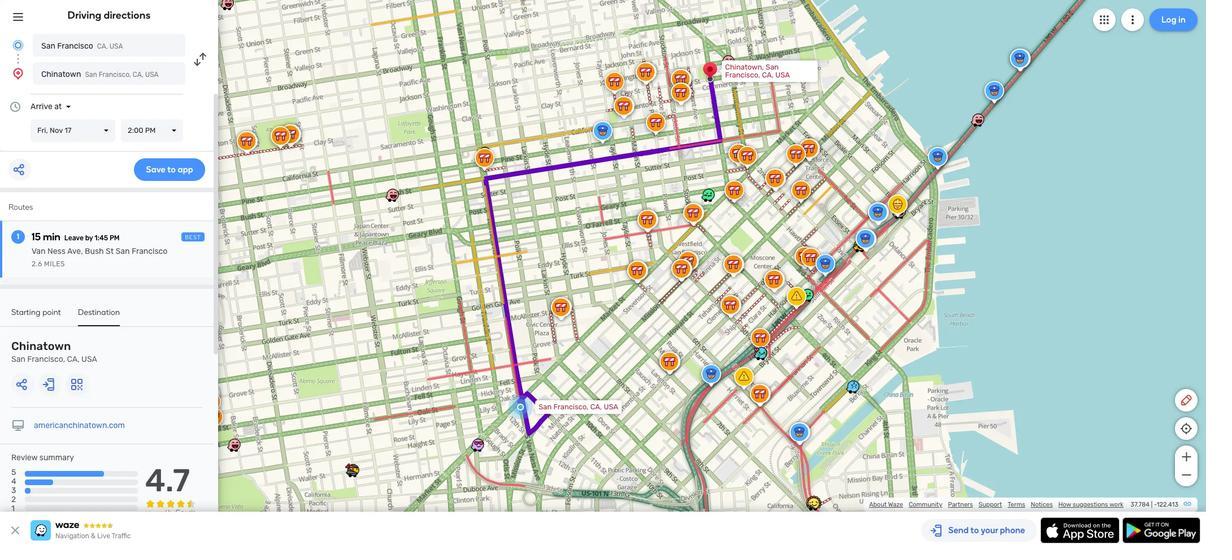 Task type: locate. For each thing, give the bounding box(es) containing it.
1 vertical spatial pm
[[110, 234, 120, 242]]

pm
[[145, 126, 156, 135], [110, 234, 120, 242]]

1 horizontal spatial francisco
[[132, 247, 168, 256]]

17
[[65, 126, 71, 135]]

1
[[17, 232, 19, 241], [11, 504, 15, 514]]

1:45
[[95, 234, 108, 242]]

starting point button
[[11, 308, 61, 325]]

0 vertical spatial francisco
[[57, 41, 93, 51]]

computer image
[[11, 419, 25, 433]]

ca,
[[97, 42, 108, 50], [133, 71, 144, 79], [762, 71, 774, 79], [67, 355, 80, 364], [591, 403, 602, 411]]

francisco
[[57, 41, 93, 51], [132, 247, 168, 256]]

francisco, inside chinatown, san francisco, ca, usa
[[726, 71, 761, 79]]

2
[[11, 495, 16, 505]]

usa inside san francisco ca, usa
[[110, 42, 123, 50]]

waze
[[889, 501, 904, 508]]

van
[[32, 247, 46, 256]]

37.784 | -122.413
[[1131, 501, 1179, 508]]

ca, inside chinatown, san francisco, ca, usa
[[762, 71, 774, 79]]

francisco down driving
[[57, 41, 93, 51]]

chinatown san francisco, ca, usa
[[41, 70, 159, 79], [11, 339, 97, 364]]

summary
[[39, 453, 74, 463]]

francisco,
[[99, 71, 131, 79], [726, 71, 761, 79], [27, 355, 65, 364], [554, 403, 589, 411]]

how
[[1059, 501, 1072, 508]]

van ness ave, bush st san francisco 2.6 miles
[[32, 247, 168, 268]]

nov
[[50, 126, 63, 135]]

notices
[[1032, 501, 1054, 508]]

support
[[979, 501, 1003, 508]]

link image
[[1184, 499, 1193, 508]]

min
[[43, 231, 60, 243]]

point
[[43, 308, 61, 317]]

community link
[[909, 501, 943, 508]]

pm right the 1:45 at the top of the page
[[110, 234, 120, 242]]

1 vertical spatial chinatown
[[11, 339, 71, 353]]

chinatown
[[41, 70, 81, 79], [11, 339, 71, 353]]

terms
[[1008, 501, 1026, 508]]

15
[[32, 231, 41, 243]]

review
[[11, 453, 38, 463]]

usa
[[110, 42, 123, 50], [145, 71, 159, 79], [776, 71, 790, 79], [81, 355, 97, 364], [604, 403, 619, 411]]

destination
[[78, 308, 120, 317]]

chinatown san francisco, ca, usa down san francisco ca, usa
[[41, 70, 159, 79]]

1 inside 5 4 3 2 1
[[11, 504, 15, 514]]

review summary
[[11, 453, 74, 463]]

1 left 15 in the left top of the page
[[17, 232, 19, 241]]

partners link
[[949, 501, 974, 508]]

1 horizontal spatial 1
[[17, 232, 19, 241]]

san francisco ca, usa
[[41, 41, 123, 51]]

suggestions
[[1073, 501, 1109, 508]]

fri, nov 17 list box
[[31, 119, 115, 142]]

ave,
[[67, 247, 83, 256]]

san inside chinatown, san francisco, ca, usa
[[766, 63, 779, 71]]

clock image
[[8, 100, 22, 114]]

chinatown up at
[[41, 70, 81, 79]]

15 min leave by 1:45 pm
[[32, 231, 120, 243]]

driving directions
[[68, 9, 151, 21]]

san
[[41, 41, 55, 51], [766, 63, 779, 71], [85, 71, 97, 79], [116, 247, 130, 256], [11, 355, 25, 364], [539, 403, 552, 411]]

traffic
[[112, 532, 131, 540]]

americanchinatown.com
[[34, 421, 125, 430]]

routes
[[8, 202, 33, 212]]

0 vertical spatial pm
[[145, 126, 156, 135]]

current location image
[[11, 38, 25, 52]]

support link
[[979, 501, 1003, 508]]

chinatown san francisco, ca, usa down point
[[11, 339, 97, 364]]

0 vertical spatial 1
[[17, 232, 19, 241]]

chinatown inside chinatown san francisco, ca, usa
[[11, 339, 71, 353]]

1 vertical spatial francisco
[[132, 247, 168, 256]]

usa inside chinatown, san francisco, ca, usa
[[776, 71, 790, 79]]

0 horizontal spatial 1
[[11, 504, 15, 514]]

122.413
[[1158, 501, 1179, 508]]

0 vertical spatial chinatown
[[41, 70, 81, 79]]

0 horizontal spatial pm
[[110, 234, 120, 242]]

arrive
[[31, 102, 52, 111]]

san inside van ness ave, bush st san francisco 2.6 miles
[[116, 247, 130, 256]]

pm right 2:00
[[145, 126, 156, 135]]

francisco right st
[[132, 247, 168, 256]]

partners
[[949, 501, 974, 508]]

chinatown down starting point button
[[11, 339, 71, 353]]

1 vertical spatial 1
[[11, 504, 15, 514]]

terms link
[[1008, 501, 1026, 508]]

bush
[[85, 247, 104, 256]]

1 down 3
[[11, 504, 15, 514]]

about waze community partners support terms notices how suggestions work
[[870, 501, 1124, 508]]

2:00 pm
[[128, 126, 156, 135]]

arrive at
[[31, 102, 62, 111]]

-
[[1155, 501, 1158, 508]]

2.6
[[32, 260, 42, 268]]

1 horizontal spatial pm
[[145, 126, 156, 135]]

4
[[11, 477, 16, 486]]

navigation & live traffic
[[55, 532, 131, 540]]

directions
[[104, 9, 151, 21]]



Task type: vqa. For each thing, say whether or not it's contained in the screenshot.
the bottom Fairfield
no



Task type: describe. For each thing, give the bounding box(es) containing it.
st
[[106, 247, 114, 256]]

|
[[1152, 501, 1153, 508]]

chinatown, san francisco, ca, usa
[[726, 63, 790, 79]]

live
[[97, 532, 110, 540]]

4.7
[[145, 462, 190, 499]]

work
[[1110, 501, 1124, 508]]

leave
[[64, 234, 84, 242]]

starting
[[11, 308, 40, 317]]

americanchinatown.com link
[[34, 421, 125, 430]]

francisco inside van ness ave, bush st san francisco 2.6 miles
[[132, 247, 168, 256]]

0 vertical spatial chinatown san francisco, ca, usa
[[41, 70, 159, 79]]

&
[[91, 532, 96, 540]]

driving
[[68, 9, 101, 21]]

san francisco, ca, usa
[[539, 403, 619, 411]]

fri,
[[37, 126, 48, 135]]

starting point
[[11, 308, 61, 317]]

3
[[11, 486, 16, 496]]

ca, inside san francisco ca, usa
[[97, 42, 108, 50]]

5
[[11, 468, 16, 477]]

best
[[185, 234, 201, 241]]

miles
[[44, 260, 65, 268]]

navigation
[[55, 532, 89, 540]]

how suggestions work link
[[1059, 501, 1124, 508]]

zoom out image
[[1180, 468, 1194, 482]]

community
[[909, 501, 943, 508]]

about
[[870, 501, 887, 508]]

1 vertical spatial chinatown san francisco, ca, usa
[[11, 339, 97, 364]]

37.784
[[1131, 501, 1150, 508]]

at
[[54, 102, 62, 111]]

chinatown,
[[726, 63, 764, 71]]

5 4 3 2 1
[[11, 468, 16, 514]]

pm inside 15 min leave by 1:45 pm
[[110, 234, 120, 242]]

location image
[[11, 67, 25, 80]]

pm inside list box
[[145, 126, 156, 135]]

x image
[[8, 524, 22, 537]]

2:00 pm list box
[[121, 119, 183, 142]]

notices link
[[1032, 501, 1054, 508]]

zoom in image
[[1180, 450, 1194, 464]]

0 horizontal spatial francisco
[[57, 41, 93, 51]]

ness
[[48, 247, 66, 256]]

destination button
[[78, 308, 120, 326]]

by
[[85, 234, 93, 242]]

fri, nov 17
[[37, 126, 71, 135]]

pencil image
[[1180, 394, 1194, 407]]

2:00
[[128, 126, 143, 135]]

about waze link
[[870, 501, 904, 508]]



